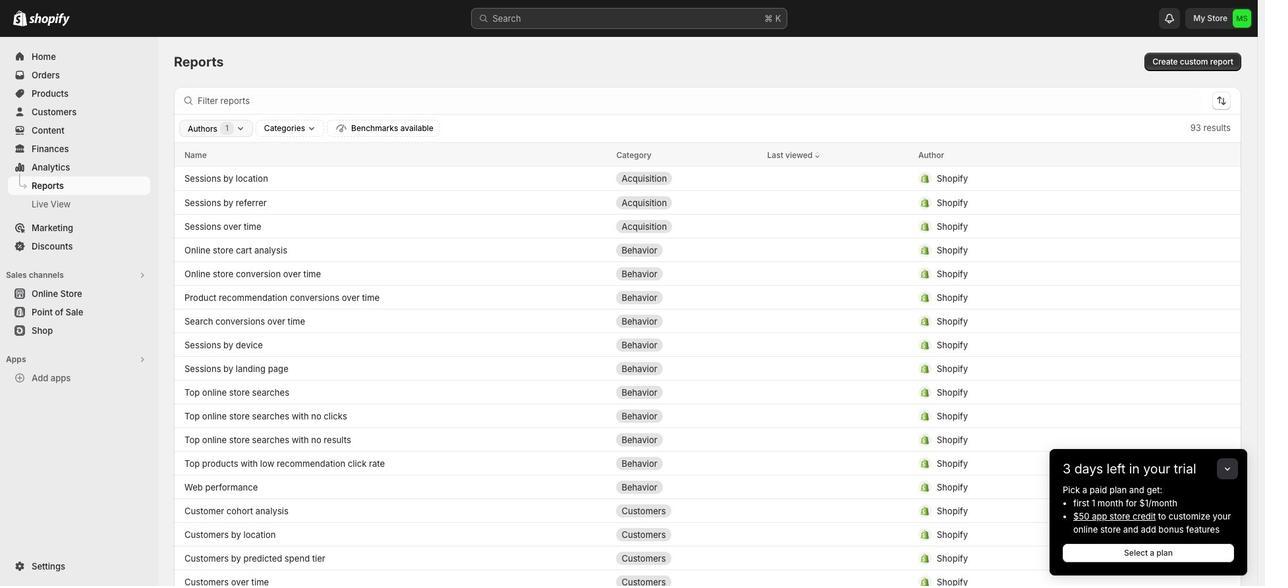 Task type: vqa. For each thing, say whether or not it's contained in the screenshot.
second 0 from the top
no



Task type: describe. For each thing, give the bounding box(es) containing it.
10 row from the top
[[174, 357, 1242, 380]]

6 row from the top
[[174, 262, 1242, 285]]

1 row from the top
[[174, 143, 1242, 167]]

19 row from the top
[[174, 570, 1242, 587]]

18 row from the top
[[174, 546, 1242, 570]]

13 row from the top
[[174, 428, 1242, 452]]

7 row from the top
[[174, 285, 1242, 309]]

0 horizontal spatial shopify image
[[13, 11, 27, 26]]

1 horizontal spatial shopify image
[[29, 13, 70, 26]]

list of reports table
[[174, 143, 1242, 587]]

14 row from the top
[[174, 452, 1242, 475]]

4 row from the top
[[174, 214, 1242, 238]]



Task type: locate. For each thing, give the bounding box(es) containing it.
row
[[174, 143, 1242, 167], [174, 167, 1242, 191], [174, 191, 1242, 214], [174, 214, 1242, 238], [174, 238, 1242, 262], [174, 262, 1242, 285], [174, 285, 1242, 309], [174, 309, 1242, 333], [174, 333, 1242, 357], [174, 357, 1242, 380], [174, 380, 1242, 404], [174, 404, 1242, 428], [174, 428, 1242, 452], [174, 452, 1242, 475], [174, 475, 1242, 499], [174, 499, 1242, 523], [174, 523, 1242, 546], [174, 546, 1242, 570], [174, 570, 1242, 587]]

2 row from the top
[[174, 167, 1242, 191]]

5 row from the top
[[174, 238, 1242, 262]]

9 row from the top
[[174, 333, 1242, 357]]

3 row from the top
[[174, 191, 1242, 214]]

12 row from the top
[[174, 404, 1242, 428]]

shopify image
[[13, 11, 27, 26], [29, 13, 70, 26]]

15 row from the top
[[174, 475, 1242, 499]]

Filter reports text field
[[198, 90, 1202, 111]]

11 row from the top
[[174, 380, 1242, 404]]

cell
[[617, 168, 757, 189], [919, 168, 1200, 189], [617, 192, 757, 213], [768, 192, 908, 213], [919, 192, 1200, 213], [617, 216, 757, 237], [919, 216, 1200, 237], [617, 240, 757, 261], [768, 240, 908, 261], [919, 240, 1200, 261], [617, 263, 757, 284], [919, 263, 1200, 284], [617, 287, 757, 308], [768, 287, 908, 308], [919, 287, 1200, 308], [617, 311, 757, 332], [919, 311, 1200, 332], [617, 335, 757, 356], [768, 335, 908, 356], [919, 335, 1200, 356], [617, 358, 757, 379], [919, 358, 1200, 379], [617, 382, 757, 403], [768, 382, 908, 403], [919, 382, 1200, 403], [617, 406, 757, 427], [919, 406, 1200, 427], [617, 429, 757, 451], [768, 429, 908, 451], [919, 429, 1200, 451], [617, 453, 757, 474], [919, 453, 1200, 474], [617, 477, 757, 498], [768, 477, 908, 498], [919, 477, 1200, 498], [617, 501, 757, 522], [919, 501, 1200, 522], [617, 524, 757, 545], [768, 524, 908, 545], [919, 524, 1200, 545], [617, 548, 757, 569], [919, 548, 1200, 569], [617, 572, 757, 587], [768, 572, 908, 587], [919, 572, 1200, 587]]

17 row from the top
[[174, 523, 1242, 546]]

my store image
[[1233, 9, 1252, 28]]

8 row from the top
[[174, 309, 1242, 333]]

16 row from the top
[[174, 499, 1242, 523]]



